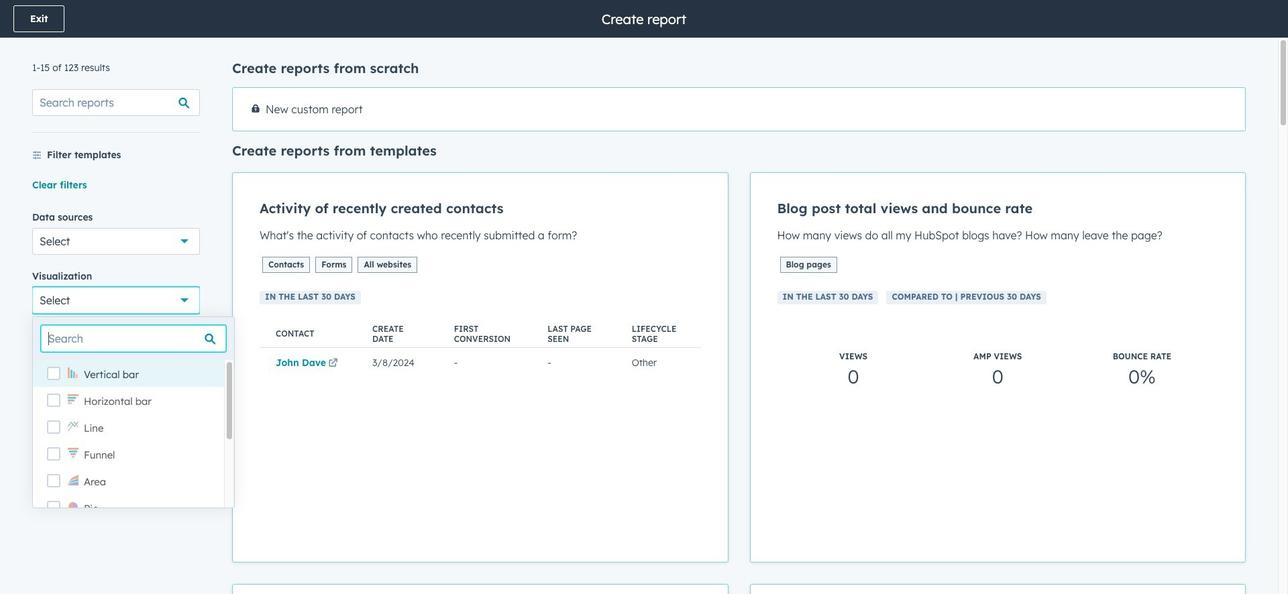Task type: locate. For each thing, give the bounding box(es) containing it.
1 vertical spatial search search field
[[41, 325, 226, 352]]

None checkbox
[[232, 172, 728, 563], [750, 172, 1246, 563], [232, 584, 728, 594], [750, 584, 1246, 594], [232, 172, 728, 563], [750, 172, 1246, 563], [232, 584, 728, 594], [750, 584, 1246, 594]]

link opens in a new window image
[[328, 359, 338, 369]]

link opens in a new window image
[[328, 359, 338, 369]]

None checkbox
[[232, 87, 1246, 131]]

page section element
[[0, 0, 1288, 38]]

Search search field
[[32, 89, 200, 116], [41, 325, 226, 352]]

0 vertical spatial search search field
[[32, 89, 200, 116]]

list box
[[33, 360, 234, 521]]



Task type: vqa. For each thing, say whether or not it's contained in the screenshot.
the Guide on the top of the page
no



